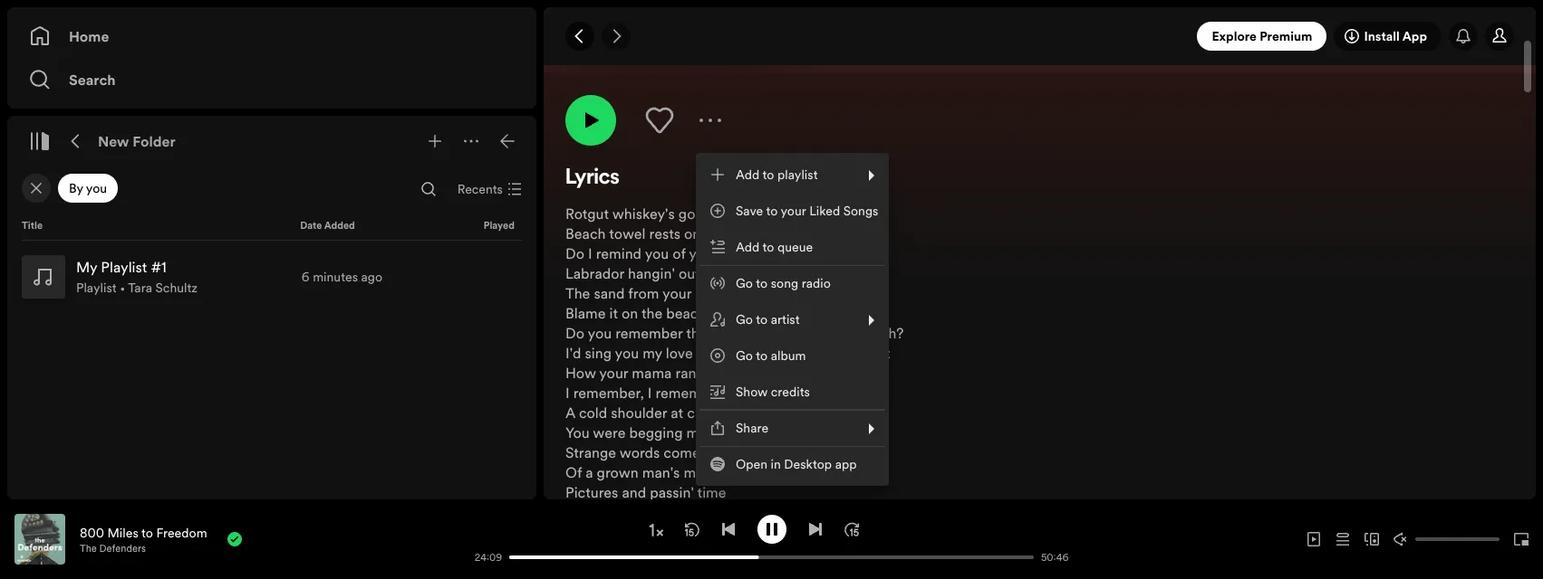 Task type: describe. For each thing, give the bounding box(es) containing it.
to for song
[[756, 275, 768, 293]]

cold
[[579, 403, 607, 423]]

search in your library image
[[421, 182, 436, 197]]

mind's
[[791, 463, 833, 483]]

the right 'til
[[776, 423, 797, 443]]

0 vertical spatial remember
[[615, 323, 683, 343]]

that
[[686, 323, 712, 343]]

1 vertical spatial his
[[769, 463, 787, 483]]

2023
[[1187, 32, 1219, 50]]

men
[[759, 304, 788, 323]]

menu containing add to playlist
[[696, 153, 889, 487]]

sun
[[801, 423, 823, 443]]

0 vertical spatial his
[[781, 244, 799, 264]]

door
[[799, 264, 829, 284]]

1 do from the top
[[565, 244, 584, 264]]

home
[[69, 26, 109, 46]]

now playing: 800 miles to freedom by the defenders footer
[[14, 515, 466, 565]]

2 do from the top
[[565, 323, 584, 343]]

rose
[[827, 423, 855, 443]]

1 horizontal spatial out
[[724, 443, 746, 463]]

the left dryin'
[[704, 224, 725, 244]]

volume off image
[[1394, 533, 1408, 547]]

a
[[565, 403, 575, 423]]

800 miles to freedom link
[[80, 524, 207, 542]]

to for playlist
[[763, 166, 774, 184]]

to inside 800 miles to freedom the defenders
[[141, 524, 153, 542]]

folder
[[133, 131, 176, 151]]

to for artist
[[756, 311, 768, 329]]

home link
[[29, 18, 515, 54]]

1 vertical spatial me
[[686, 423, 707, 443]]

by you
[[69, 179, 107, 198]]

premium
[[1260, 27, 1312, 45]]

0 vertical spatial my
[[757, 204, 776, 224]]

next image
[[808, 522, 822, 537]]

skip back 15 seconds image
[[685, 522, 699, 537]]

main element
[[7, 7, 536, 500]]

go to artist
[[736, 311, 800, 329]]

pictures
[[565, 483, 618, 503]]

new
[[98, 131, 129, 151]]

passin'
[[650, 483, 694, 503]]

songs
[[697, 343, 735, 363]]

beach,
[[666, 304, 710, 323]]

go to album
[[736, 347, 806, 365]]

words
[[620, 443, 660, 463]]

2 horizontal spatial on
[[704, 443, 720, 463]]

what's new image
[[1456, 29, 1471, 43]]

mama
[[632, 363, 672, 383]]

schultz
[[155, 279, 198, 297]]

of
[[673, 244, 686, 264]]

you
[[565, 423, 590, 443]]

save to your liked songs button
[[700, 193, 886, 229]]

add to playlist button
[[700, 157, 886, 193]]

app
[[835, 456, 857, 474]]

1 vertical spatial grown
[[597, 463, 639, 483]]

you inside checkbox
[[86, 179, 107, 198]]

the inside 800 miles to freedom the defenders
[[80, 542, 97, 556]]

connect to a device image
[[1365, 533, 1379, 547]]

is
[[723, 284, 733, 304]]

line
[[769, 224, 792, 244]]

open in desktop app
[[736, 456, 857, 474]]

remember,
[[573, 383, 644, 403]]

you'd
[[766, 343, 802, 363]]

3:47
[[1231, 32, 1257, 50]]

playlist • tara schultz
[[76, 279, 198, 297]]

to for your
[[766, 202, 778, 220]]

open
[[736, 456, 768, 474]]

when
[[729, 463, 765, 483]]

i'd
[[565, 343, 581, 363]]

blame
[[565, 304, 606, 323]]

0 horizontal spatial time
[[697, 483, 726, 503]]

lyrics
[[565, 168, 620, 189]]

ease
[[723, 204, 753, 224]]

your right how at the bottom left of page
[[599, 363, 628, 383]]

i remember everything (feat. kacey musgraves) image
[[565, 0, 776, 52]]

explore premium
[[1212, 27, 1312, 45]]

1 vertical spatial remember
[[656, 383, 723, 403]]

skip forward 15 seconds image
[[844, 522, 859, 537]]

to for queue
[[763, 238, 774, 256]]

By you checkbox
[[58, 174, 118, 203]]

hair
[[695, 284, 719, 304]]

mouth
[[684, 463, 726, 483]]

strange
[[565, 443, 616, 463]]

show
[[736, 383, 768, 401]]

don't
[[791, 304, 825, 323]]

a
[[586, 463, 593, 483]]

labrador
[[565, 264, 624, 284]]

broke
[[836, 463, 874, 483]]

show credits
[[736, 383, 810, 401]]

50:46
[[1041, 551, 1069, 565]]

add to queue button
[[700, 229, 886, 266]]

playlist
[[777, 166, 818, 184]]

new folder button
[[94, 127, 179, 156]]

pause image
[[764, 522, 779, 537]]

group inside main element
[[14, 248, 529, 306]]

go to album link
[[700, 338, 886, 374]]

rotgut whiskey's gonna ease my mind beach towel rests on the dryin' line do i remind you of your daddy in his '88 ford? labrador hangin' out the passenger door the sand from your hair is blowin' in my eyes blame it on the beach, grown men don't cry do you remember that beat down basement couch? i'd sing you my love songs and you'd tell me about how your mama ran off and pawned her ring i remember, i remember everything a cold shoulder at closing time you were begging me to stay 'til the sun rose strange words come on out of a grown man's mouth when his mind's broke pictures and passin' time
[[565, 204, 904, 503]]

new folder
[[98, 131, 176, 151]]

to for album
[[756, 347, 768, 365]]

passenger
[[728, 264, 795, 284]]

man's
[[642, 463, 680, 483]]

were
[[593, 423, 626, 443]]

save to your liked songs
[[736, 202, 878, 220]]

towel
[[609, 224, 646, 244]]

whiskey's
[[612, 204, 675, 224]]



Task type: vqa. For each thing, say whether or not it's contained in the screenshot.
Now playing: 800 Miles to Freedom by The Defenders Footer
yes



Task type: locate. For each thing, give the bounding box(es) containing it.
2 vertical spatial on
[[704, 443, 720, 463]]

add for add to queue
[[736, 238, 760, 256]]

0 vertical spatial in
[[766, 244, 778, 264]]

do left sing
[[565, 323, 584, 343]]

your left the hair
[[662, 284, 692, 304]]

previous image
[[721, 522, 735, 537]]

player controls element
[[234, 515, 1077, 565]]

dryin'
[[729, 224, 765, 244]]

clear filters image
[[29, 181, 43, 196]]

begging
[[629, 423, 683, 443]]

None search field
[[414, 175, 443, 204]]

your inside save to your liked songs button
[[781, 202, 806, 220]]

tara
[[128, 279, 152, 297]]

•
[[120, 279, 125, 297]]

show credits button
[[700, 374, 886, 410]]

800 miles to freedom the defenders
[[80, 524, 207, 556]]

800
[[80, 524, 104, 542]]

my left eyes at right
[[803, 284, 822, 304]]

none search field inside main element
[[414, 175, 443, 204]]

go inside dropdown button
[[736, 311, 753, 329]]

0 horizontal spatial on
[[622, 304, 638, 323]]

0 vertical spatial out
[[679, 264, 700, 284]]

you left of
[[645, 244, 669, 264]]

your
[[781, 202, 806, 220], [689, 244, 718, 264], [662, 284, 692, 304], [599, 363, 628, 383]]

go to song radio
[[736, 275, 831, 293]]

2 vertical spatial my
[[643, 343, 662, 363]]

i left at
[[648, 383, 652, 403]]

to right miles
[[141, 524, 153, 542]]

beach
[[565, 224, 606, 244]]

go
[[736, 275, 753, 293], [736, 311, 753, 329], [736, 347, 753, 365]]

tell
[[805, 343, 825, 363]]

group containing playlist
[[14, 248, 529, 306]]

0 vertical spatial the
[[565, 284, 590, 304]]

now playing view image
[[43, 523, 57, 537]]

0 vertical spatial add
[[736, 166, 760, 184]]

rotgut
[[565, 204, 609, 224]]

go to song radio button
[[700, 266, 886, 302]]

0 vertical spatial go
[[736, 275, 753, 293]]

add up passenger
[[736, 238, 760, 256]]

to inside button
[[763, 238, 774, 256]]

1 vertical spatial add
[[736, 238, 760, 256]]

sing
[[585, 343, 612, 363]]

0 horizontal spatial grown
[[597, 463, 639, 483]]

explore premium button
[[1197, 22, 1327, 51]]

1 vertical spatial do
[[565, 323, 584, 343]]

1 horizontal spatial i
[[588, 244, 592, 264]]

beat
[[715, 323, 745, 343]]

go inside button
[[736, 275, 753, 293]]

share button
[[700, 410, 886, 447]]

1 vertical spatial on
[[622, 304, 638, 323]]

1 vertical spatial time
[[697, 483, 726, 503]]

0 horizontal spatial the
[[80, 542, 97, 556]]

i left cold
[[565, 383, 570, 403]]

install app link
[[1334, 22, 1442, 51]]

'88
[[803, 244, 824, 264]]

0 vertical spatial do
[[565, 244, 584, 264]]

the
[[704, 224, 725, 244], [704, 264, 725, 284], [642, 304, 663, 323], [776, 423, 797, 443]]

add for add to playlist
[[736, 166, 760, 184]]

go for go to artist
[[736, 311, 753, 329]]

off
[[700, 363, 718, 383]]

24:09
[[475, 551, 502, 565]]

add inside add to playlist dropdown button
[[736, 166, 760, 184]]

on right it
[[622, 304, 638, 323]]

to left 'stay'
[[710, 423, 724, 443]]

change speed image
[[647, 522, 665, 540]]

the defenders link
[[80, 542, 146, 556]]

go for go to song radio
[[736, 275, 753, 293]]

date added
[[300, 219, 355, 233]]

album
[[771, 347, 806, 365]]

me right tell
[[829, 343, 849, 363]]

go forward image
[[609, 29, 623, 43]]

1 horizontal spatial my
[[757, 204, 776, 224]]

to left playlist
[[763, 166, 774, 184]]

to inside rotgut whiskey's gonna ease my mind beach towel rests on the dryin' line do i remind you of your daddy in his '88 ford? labrador hangin' out the passenger door the sand from your hair is blowin' in my eyes blame it on the beach, grown men don't cry do you remember that beat down basement couch? i'd sing you my love songs and you'd tell me about how your mama ran off and pawned her ring i remember, i remember everything a cold shoulder at closing time you were begging me to stay 'til the sun rose strange words come on out of a grown man's mouth when his mind's broke pictures and passin' time
[[710, 423, 724, 443]]

go for go to album
[[736, 347, 753, 365]]

from
[[628, 284, 659, 304]]

rests
[[649, 224, 681, 244]]

my right ease
[[757, 204, 776, 224]]

to left the song
[[756, 275, 768, 293]]

share
[[736, 420, 768, 438]]

and
[[738, 343, 763, 363], [721, 363, 746, 383], [622, 483, 646, 503]]

0 horizontal spatial out
[[679, 264, 700, 284]]

1 vertical spatial out
[[724, 443, 746, 463]]

you right sing
[[615, 343, 639, 363]]

0 horizontal spatial my
[[643, 343, 662, 363]]

eyes
[[826, 284, 856, 304]]

your up the line
[[781, 202, 806, 220]]

1 horizontal spatial the
[[565, 284, 590, 304]]

do down the rotgut
[[565, 244, 584, 264]]

the inside rotgut whiskey's gonna ease my mind beach towel rests on the dryin' line do i remind you of your daddy in his '88 ford? labrador hangin' out the passenger door the sand from your hair is blowin' in my eyes blame it on the beach, grown men don't cry do you remember that beat down basement couch? i'd sing you my love songs and you'd tell me about how your mama ran off and pawned her ring i remember, i remember everything a cold shoulder at closing time you were begging me to stay 'til the sun rose strange words come on out of a grown man's mouth when his mind's broke pictures and passin' time
[[565, 284, 590, 304]]

his
[[781, 244, 799, 264], [769, 463, 787, 483]]

2 add from the top
[[736, 238, 760, 256]]

add up save
[[736, 166, 760, 184]]

the left defenders
[[80, 542, 97, 556]]

you right by
[[86, 179, 107, 198]]

defenders
[[99, 542, 146, 556]]

add to queue
[[736, 238, 813, 256]]

your right of
[[689, 244, 718, 264]]

to right save
[[766, 202, 778, 220]]

1 horizontal spatial on
[[684, 224, 701, 244]]

mind
[[780, 204, 812, 224]]

2 go from the top
[[736, 311, 753, 329]]

1 vertical spatial the
[[80, 542, 97, 556]]

to left artist
[[756, 311, 768, 329]]

at
[[671, 403, 683, 423]]

credits
[[771, 383, 810, 401]]

of
[[565, 463, 582, 483]]

queue
[[777, 238, 813, 256]]

menu
[[696, 153, 889, 487]]

liked
[[809, 202, 840, 220]]

0 horizontal spatial i
[[565, 383, 570, 403]]

1 vertical spatial go
[[736, 311, 753, 329]]

played
[[484, 219, 515, 233]]

to
[[763, 166, 774, 184], [766, 202, 778, 220], [763, 238, 774, 256], [756, 275, 768, 293], [756, 311, 768, 329], [756, 347, 768, 365], [710, 423, 724, 443], [141, 524, 153, 542]]

0 vertical spatial me
[[829, 343, 849, 363]]

date
[[300, 219, 322, 233]]

me right at
[[686, 423, 707, 443]]

on right come
[[704, 443, 720, 463]]

go left men
[[736, 311, 753, 329]]

1 add from the top
[[736, 166, 760, 184]]

time right passin'
[[697, 483, 726, 503]]

2 horizontal spatial my
[[803, 284, 822, 304]]

add inside add to queue button
[[736, 238, 760, 256]]

to down down
[[756, 347, 768, 365]]

190,863,112
[[1270, 32, 1336, 50]]

1 horizontal spatial grown
[[714, 304, 756, 323]]

ford?
[[827, 244, 865, 264]]

1 vertical spatial in
[[787, 284, 799, 304]]

remember down love
[[656, 383, 723, 403]]

2 vertical spatial in
[[771, 456, 781, 474]]

out right hangin'
[[679, 264, 700, 284]]

1 go from the top
[[736, 275, 753, 293]]

radio
[[802, 275, 831, 293]]

desktop
[[784, 456, 832, 474]]

everything
[[726, 383, 796, 403]]

the left beach,
[[642, 304, 663, 323]]

go back image
[[573, 29, 587, 43]]

how
[[565, 363, 596, 383]]

top bar and user menu element
[[544, 7, 1536, 65]]

to left queue
[[763, 238, 774, 256]]

0 vertical spatial grown
[[714, 304, 756, 323]]

pawned
[[749, 363, 802, 383]]

1 vertical spatial my
[[803, 284, 822, 304]]

added
[[324, 219, 355, 233]]

add
[[736, 166, 760, 184], [736, 238, 760, 256]]

out
[[679, 264, 700, 284], [724, 443, 746, 463]]

playlist
[[76, 279, 117, 297]]

2 vertical spatial go
[[736, 347, 753, 365]]

you
[[86, 179, 107, 198], [645, 244, 669, 264], [588, 323, 612, 343], [615, 343, 639, 363]]

basement
[[789, 323, 853, 343]]

i
[[588, 244, 592, 264], [565, 383, 570, 403], [648, 383, 652, 403]]

0 vertical spatial on
[[684, 224, 701, 244]]

his right 'open'
[[769, 463, 787, 483]]

1 horizontal spatial time
[[737, 403, 766, 423]]

time down show
[[737, 403, 766, 423]]

songs
[[843, 202, 878, 220]]

'til
[[757, 423, 773, 443]]

my left love
[[643, 343, 662, 363]]

artist
[[771, 311, 800, 329]]

3 go from the top
[[736, 347, 753, 365]]

remember
[[615, 323, 683, 343], [656, 383, 723, 403]]

2 horizontal spatial i
[[648, 383, 652, 403]]

i left the "remind"
[[588, 244, 592, 264]]

group
[[14, 248, 529, 306]]

the right of
[[704, 264, 725, 284]]

love
[[666, 343, 693, 363]]

recents
[[457, 180, 503, 198]]

search link
[[29, 62, 515, 98]]

the left sand
[[565, 284, 590, 304]]

0 vertical spatial time
[[737, 403, 766, 423]]

Recents, List view field
[[443, 175, 533, 204]]

down
[[748, 323, 785, 343]]

on
[[684, 224, 701, 244], [622, 304, 638, 323], [704, 443, 720, 463]]

0 horizontal spatial me
[[686, 423, 707, 443]]

on right rests
[[684, 224, 701, 244]]

you right i'd
[[588, 323, 612, 343]]

go down beat
[[736, 347, 753, 365]]

out down share
[[724, 443, 746, 463]]

search
[[69, 70, 116, 90]]

1 horizontal spatial me
[[829, 343, 849, 363]]

to inside dropdown button
[[756, 311, 768, 329]]

go right the 'is'
[[736, 275, 753, 293]]

blowin'
[[737, 284, 784, 304]]

hangin'
[[628, 264, 675, 284]]

in inside button
[[771, 456, 781, 474]]

to inside dropdown button
[[763, 166, 774, 184]]

freedom
[[156, 524, 207, 542]]

stay
[[727, 423, 754, 443]]

couch?
[[856, 323, 904, 343]]

his left '88
[[781, 244, 799, 264]]

song
[[771, 275, 798, 293]]

remember up mama
[[615, 323, 683, 343]]

in
[[766, 244, 778, 264], [787, 284, 799, 304], [771, 456, 781, 474]]

ring
[[830, 363, 856, 383]]



